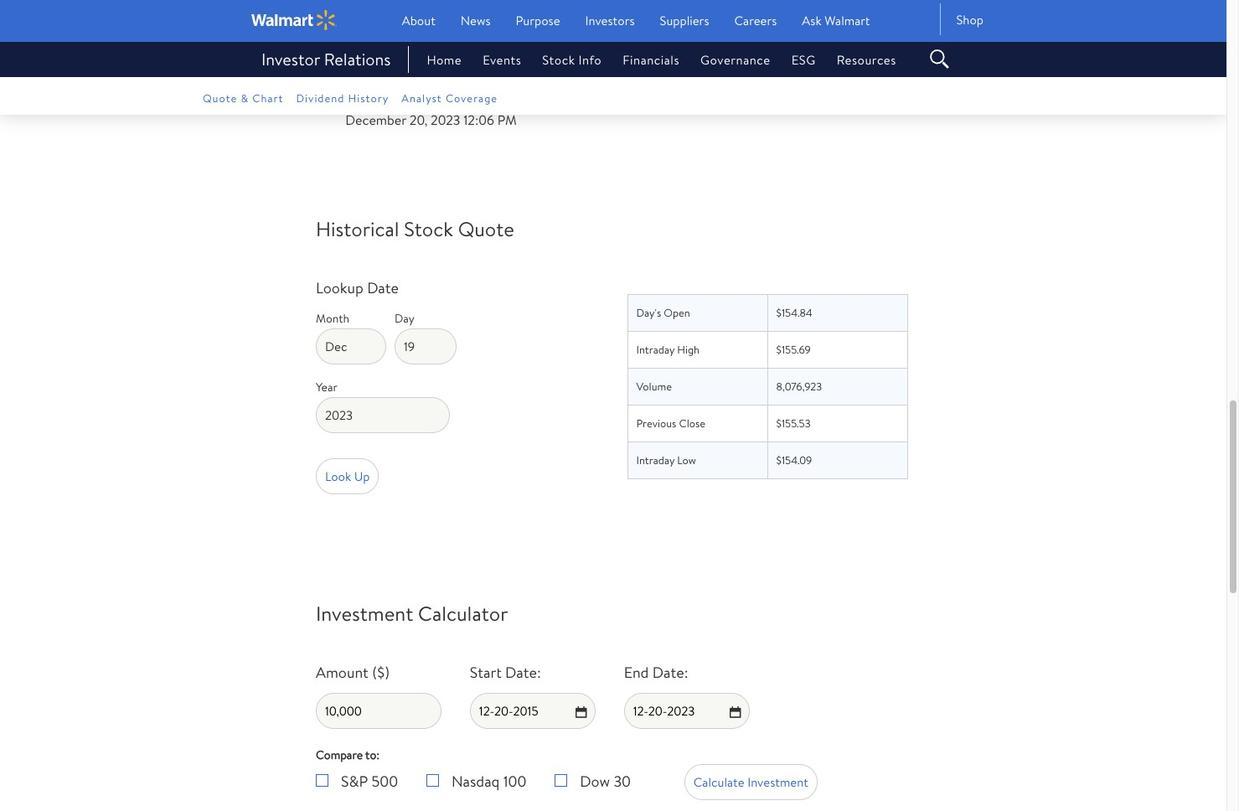 Task type: describe. For each thing, give the bounding box(es) containing it.
$154.09
[[776, 453, 812, 468]]

8,076,923
[[776, 379, 822, 394]]

amount ($)
[[316, 662, 390, 683]]

year
[[316, 379, 338, 396]]

relations
[[324, 48, 391, 70]]

financials link
[[602, 51, 680, 68]]

dow 30
[[580, 771, 631, 792]]

look up button
[[316, 458, 379, 494]]

walrmat logo with white text image
[[251, 10, 337, 30]]

52 for 52 week low
[[636, 66, 648, 81]]

shop
[[957, 11, 984, 28]]

minutes.
[[470, 89, 519, 107]]

end
[[624, 662, 649, 683]]

events link
[[462, 51, 521, 68]]

nasdaq
[[452, 771, 500, 792]]

governance
[[701, 51, 771, 68]]

resources
[[837, 51, 896, 68]]

previous
[[636, 416, 677, 431]]

investors link
[[585, 12, 635, 29]]

pricing
[[343, 89, 384, 107]]

dow
[[580, 771, 610, 792]]

($)
[[372, 662, 390, 683]]

coverage
[[446, 91, 498, 106]]

historical
[[316, 215, 399, 243]]

$169.94
[[776, 29, 811, 44]]

0 horizontal spatial investment
[[316, 599, 413, 628]]

compare to: s&p 500
[[316, 747, 398, 792]]

delayed
[[387, 89, 432, 107]]

start
[[470, 662, 502, 683]]

calculate investment button
[[684, 764, 818, 800]]

historical stock quote
[[316, 215, 514, 243]]

30
[[614, 771, 631, 792]]

close
[[679, 416, 706, 431]]

up
[[354, 468, 370, 485]]

governance link
[[680, 51, 771, 68]]

calculate
[[694, 773, 745, 791]]

nasdaq 100
[[452, 771, 527, 792]]

2023
[[431, 111, 460, 129]]

news link
[[461, 12, 491, 29]]

history
[[348, 91, 389, 106]]

lookup date
[[316, 277, 399, 298]]

dividend history
[[296, 91, 389, 106]]

shop link
[[941, 11, 984, 28]]

Amount ($) text field
[[316, 693, 442, 729]]

1 vertical spatial low
[[677, 453, 696, 468]]

Start Date: text field
[[470, 693, 596, 729]]

calculator
[[418, 599, 508, 628]]

calculate investment
[[694, 773, 809, 791]]

news
[[461, 12, 491, 29]]

pricing delayed by 20 minutes. december 20, 2023 12:06 pm
[[343, 89, 519, 129]]

500
[[372, 771, 398, 792]]

dividend
[[296, 91, 345, 106]]

analyst coverage link
[[402, 90, 510, 106]]

previous close
[[636, 416, 706, 431]]

12:06
[[464, 111, 494, 129]]

suppliers link
[[660, 12, 709, 29]]

$155.69
[[776, 342, 811, 357]]

&
[[241, 91, 249, 106]]

esg link
[[771, 51, 816, 68]]

click to open search image
[[927, 51, 952, 63]]

about link
[[402, 12, 436, 29]]

chart
[[252, 91, 284, 106]]

0 vertical spatial stock
[[542, 51, 575, 68]]

ask
[[802, 12, 822, 29]]

intraday low
[[636, 453, 696, 468]]

stock info
[[542, 51, 602, 68]]

End Date: text field
[[624, 693, 750, 729]]

purpose link
[[516, 12, 560, 29]]

amount
[[316, 662, 369, 683]]

open
[[664, 305, 690, 320]]



Task type: locate. For each thing, give the bounding box(es) containing it.
events
[[483, 51, 521, 68]]

week for low
[[650, 66, 676, 81]]

0 horizontal spatial quote
[[203, 91, 237, 106]]

end date:
[[624, 662, 688, 683]]

20,
[[410, 111, 428, 129]]

home
[[427, 51, 462, 68]]

intraday down previous
[[636, 453, 675, 468]]

stock info link
[[521, 51, 602, 68]]

high
[[679, 29, 701, 44], [677, 342, 700, 357]]

1 vertical spatial high
[[677, 342, 700, 357]]

quote & chart link
[[203, 90, 296, 106]]

1 intraday from the top
[[636, 342, 675, 357]]

high up 'governance' link
[[679, 29, 701, 44]]

start date:
[[470, 662, 541, 683]]

day's
[[636, 305, 661, 320]]

2 week from the top
[[650, 66, 676, 81]]

52 down 52 week high
[[636, 66, 648, 81]]

intraday for intraday high
[[636, 342, 675, 357]]

52 for 52 week high
[[636, 29, 648, 44]]

1 horizontal spatial stock
[[542, 51, 575, 68]]

pm
[[497, 111, 517, 129]]

2 52 from the top
[[636, 66, 648, 81]]

100
[[503, 771, 527, 792]]

0 horizontal spatial date:
[[505, 662, 541, 683]]

menu
[[406, 51, 914, 68]]

$155.53
[[776, 416, 811, 431]]

stock right historical
[[404, 215, 453, 243]]

week for high
[[650, 29, 676, 44]]

esg
[[792, 51, 816, 68]]

1 horizontal spatial investment
[[748, 773, 809, 791]]

day's open
[[636, 305, 690, 320]]

quote & chart
[[203, 91, 284, 106]]

low down 52 week high
[[679, 66, 698, 81]]

careers
[[735, 12, 777, 29]]

compare
[[316, 747, 363, 763]]

52 week high
[[636, 29, 701, 44]]

intraday up volume
[[636, 342, 675, 357]]

1 vertical spatial investment
[[748, 773, 809, 791]]

52 week low
[[636, 66, 698, 81]]

look
[[325, 468, 351, 485]]

0 horizontal spatial stock
[[404, 215, 453, 243]]

date: for end date:
[[653, 662, 688, 683]]

walmart
[[825, 12, 870, 29]]

month
[[316, 310, 350, 327]]

about
[[402, 12, 436, 29]]

low
[[679, 66, 698, 81], [677, 453, 696, 468]]

2 date: from the left
[[653, 662, 688, 683]]

high down open
[[677, 342, 700, 357]]

investor
[[261, 48, 320, 70]]

stock left info
[[542, 51, 575, 68]]

date: right end
[[653, 662, 688, 683]]

to:
[[365, 747, 380, 763]]

52 up financials link
[[636, 29, 648, 44]]

1 vertical spatial week
[[650, 66, 676, 81]]

look up
[[325, 468, 370, 485]]

date: right start
[[505, 662, 541, 683]]

1 week from the top
[[650, 29, 676, 44]]

investment up amount ($)
[[316, 599, 413, 628]]

analyst
[[402, 91, 442, 106]]

1 date: from the left
[[505, 662, 541, 683]]

1 horizontal spatial quote
[[458, 215, 514, 243]]

investors
[[585, 12, 635, 29]]

intraday high
[[636, 342, 700, 357]]

20
[[452, 89, 467, 107]]

52
[[636, 29, 648, 44], [636, 66, 648, 81]]

low down close
[[677, 453, 696, 468]]

ask walmart
[[802, 12, 870, 29]]

investment calculator
[[316, 599, 508, 628]]

analyst coverage
[[402, 91, 498, 106]]

1 vertical spatial quote
[[458, 215, 514, 243]]

date: for start date:
[[505, 662, 541, 683]]

week down 52 week high
[[650, 66, 676, 81]]

december
[[345, 111, 406, 129]]

date:
[[505, 662, 541, 683], [653, 662, 688, 683]]

dividend history link
[[296, 90, 402, 106]]

0 vertical spatial investment
[[316, 599, 413, 628]]

purpose
[[516, 12, 560, 29]]

1 vertical spatial intraday
[[636, 453, 675, 468]]

0 vertical spatial high
[[679, 29, 701, 44]]

0 vertical spatial low
[[679, 66, 698, 81]]

day
[[395, 310, 415, 327]]

by
[[435, 89, 449, 107]]

date
[[367, 277, 399, 298]]

info
[[579, 51, 602, 68]]

0 vertical spatial quote
[[203, 91, 237, 106]]

intraday for intraday low
[[636, 453, 675, 468]]

week up financials
[[650, 29, 676, 44]]

investment
[[316, 599, 413, 628], [748, 773, 809, 791]]

0 vertical spatial intraday
[[636, 342, 675, 357]]

0 vertical spatial 52
[[636, 29, 648, 44]]

1 horizontal spatial date:
[[653, 662, 688, 683]]

1 vertical spatial stock
[[404, 215, 453, 243]]

suppliers
[[660, 12, 709, 29]]

volume
[[636, 379, 672, 394]]

investor relations
[[261, 48, 391, 70]]

1 vertical spatial 52
[[636, 66, 648, 81]]

investment inside button
[[748, 773, 809, 791]]

1 52 from the top
[[636, 29, 648, 44]]

2 intraday from the top
[[636, 453, 675, 468]]

s&p
[[341, 771, 368, 792]]

ask walmart link
[[802, 12, 870, 29]]

$136.09
[[776, 66, 811, 81]]

stock
[[542, 51, 575, 68], [404, 215, 453, 243]]

home link
[[406, 51, 462, 68]]

careers link
[[735, 12, 777, 29]]

investment right calculate on the right
[[748, 773, 809, 791]]

financials
[[623, 51, 680, 68]]

0 vertical spatial week
[[650, 29, 676, 44]]

menu containing home
[[406, 51, 914, 68]]

lookup
[[316, 277, 364, 298]]



Task type: vqa. For each thing, say whether or not it's contained in the screenshot.


